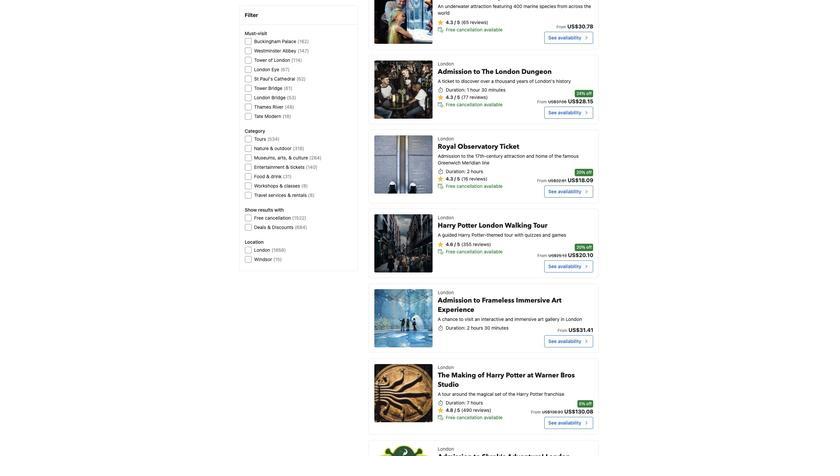 Task type: locate. For each thing, give the bounding box(es) containing it.
3 admission from the top
[[438, 296, 472, 305]]

london admission to the london dungeon a ticket to discover over a thousand years of london's history
[[438, 61, 571, 84]]

/ left (65
[[455, 20, 456, 25]]

london inside london link
[[438, 447, 454, 452]]

see availability
[[549, 35, 582, 41], [549, 110, 582, 116], [549, 189, 582, 195], [549, 264, 582, 270], [549, 339, 582, 345], [549, 421, 582, 426]]

(53)
[[287, 95, 296, 100]]

chance
[[442, 317, 458, 322]]

2 available from the top
[[484, 102, 503, 108]]

/ left (16
[[455, 176, 456, 182]]

from inside 24% off from us$37.06 us$28.15
[[538, 100, 547, 105]]

2 free cancellation available from the top
[[446, 102, 503, 108]]

to up discover
[[474, 67, 481, 76]]

& up (31)
[[286, 164, 289, 170]]

of up 'london eye (67)'
[[268, 57, 273, 63]]

free cancellation available for observatory
[[446, 184, 503, 189]]

2 horizontal spatial and
[[543, 232, 551, 238]]

london for london bridge (53)
[[254, 95, 270, 100]]

3 hours from the top
[[471, 400, 483, 406]]

hours down meridian
[[471, 169, 483, 174]]

2 vertical spatial and
[[506, 317, 514, 322]]

1 vertical spatial (8)
[[308, 192, 315, 198]]

admission for admission to frameless immersive art experience
[[438, 296, 472, 305]]

available for ticket
[[484, 184, 503, 189]]

2 2 from the top
[[467, 325, 470, 331]]

meridian
[[462, 160, 481, 166]]

admission up the experience
[[438, 296, 472, 305]]

see down us$37.06
[[549, 110, 557, 116]]

0 vertical spatial minutes
[[489, 87, 506, 93]]

of right years
[[530, 78, 534, 84]]

across
[[569, 3, 583, 9]]

admission up greenwich
[[438, 153, 460, 159]]

see availability for the making of harry potter at warner bros studio
[[549, 421, 582, 426]]

admission
[[438, 67, 472, 76], [438, 153, 460, 159], [438, 296, 472, 305]]

duration: 2 hours
[[446, 169, 483, 174]]

0 vertical spatial potter
[[458, 221, 477, 230]]

0 vertical spatial admission
[[438, 67, 472, 76]]

see availability down us$25.13
[[549, 264, 582, 270]]

hours for admission
[[471, 169, 483, 174]]

30 down over
[[482, 87, 487, 93]]

the right set
[[509, 392, 516, 397]]

0 vertical spatial tour
[[505, 232, 513, 238]]

4.3 for royal
[[446, 176, 453, 182]]

london for london the making of harry potter at warner bros studio a tour around the magical set of the harry potter franchise
[[438, 365, 454, 371]]

20% for harry potter london walking tour
[[577, 245, 586, 250]]

4.3 left (16
[[446, 176, 453, 182]]

the up over
[[482, 67, 494, 76]]

harry up set
[[486, 371, 504, 380]]

0 vertical spatial attraction
[[471, 3, 492, 9]]

off for admission to the london dungeon
[[587, 91, 592, 96]]

3 availability from the top
[[558, 189, 582, 195]]

1 admission from the top
[[438, 67, 472, 76]]

line
[[482, 160, 490, 166]]

5 left (65
[[457, 20, 460, 25]]

free cancellation available down the 4.3 / 5 (16 reviews)
[[446, 184, 503, 189]]

20% inside '20% off from us$25.13 us$20.10'
[[577, 245, 586, 250]]

with down walking
[[515, 232, 524, 238]]

free down 4.3 / 5 (77 reviews)
[[446, 102, 456, 108]]

admission inside 'london admission to the london dungeon a ticket to discover over a thousand years of london's history'
[[438, 67, 472, 76]]

1 vertical spatial visit
[[465, 317, 474, 322]]

3 5 from the top
[[457, 176, 460, 182]]

off for royal observatory ticket
[[587, 170, 592, 175]]

cathedral
[[274, 76, 295, 82]]

potter up potter-
[[458, 221, 477, 230]]

5 for royal
[[457, 176, 460, 182]]

4 see from the top
[[549, 264, 557, 270]]

4.3 left (77
[[446, 94, 453, 100]]

of right home
[[549, 153, 554, 159]]

and left home
[[527, 153, 535, 159]]

0 vertical spatial 4.3
[[446, 20, 453, 25]]

see availability for harry potter london walking tour
[[549, 264, 582, 270]]

minutes for duration: 2 hours 30 minutes
[[492, 325, 509, 331]]

5 for admission
[[457, 94, 460, 100]]

see down gallery
[[549, 339, 557, 345]]

3 available from the top
[[484, 184, 503, 189]]

2 4.3 from the top
[[446, 94, 453, 100]]

1 vertical spatial minutes
[[492, 325, 509, 331]]

tower down westminster
[[254, 57, 267, 63]]

20% inside the 20% off from us$22.61 us$18.09
[[577, 170, 586, 175]]

from inside '20% off from us$25.13 us$20.10'
[[538, 254, 547, 259]]

3 a from the top
[[438, 317, 441, 322]]

show results with
[[245, 207, 284, 213]]

1 vertical spatial 20%
[[577, 245, 586, 250]]

0 horizontal spatial tour
[[442, 392, 451, 397]]

1 vertical spatial bridge
[[272, 95, 286, 100]]

2 vertical spatial potter
[[530, 392, 543, 397]]

windsor (15)
[[254, 257, 282, 262]]

1 vertical spatial with
[[515, 232, 524, 238]]

20% off from us$25.13 us$20.10
[[538, 245, 594, 259]]

attraction
[[471, 3, 492, 9], [504, 153, 525, 159]]

interactive
[[482, 317, 504, 322]]

free up deals
[[254, 215, 264, 221]]

1 vertical spatial the
[[438, 371, 450, 380]]

see for admission to the london dungeon
[[549, 110, 557, 116]]

the left famous
[[555, 153, 562, 159]]

bridge for london bridge
[[272, 95, 286, 100]]

tour inside london the making of harry potter at warner bros studio a tour around the magical set of the harry potter franchise
[[442, 392, 451, 397]]

0 horizontal spatial attraction
[[471, 3, 492, 9]]

from inside "from us$31.41"
[[558, 328, 568, 334]]

(534)
[[268, 136, 280, 142]]

1 off from the top
[[587, 91, 592, 96]]

a inside 'london admission to the london dungeon a ticket to discover over a thousand years of london's history'
[[438, 78, 441, 84]]

london harry potter london walking tour a guided harry potter-themed tour with quizzes and games
[[438, 215, 567, 238]]

3 free cancellation available from the top
[[446, 184, 503, 189]]

0 vertical spatial with
[[275, 207, 284, 213]]

2 for duration: 2 hours
[[467, 169, 470, 174]]

duration:
[[446, 87, 466, 93], [446, 169, 466, 174], [446, 325, 466, 331], [446, 400, 466, 406]]

1 free cancellation available from the top
[[446, 27, 503, 33]]

(16
[[462, 176, 468, 182]]

2 off from the top
[[587, 170, 592, 175]]

to up meridian
[[462, 153, 466, 159]]

5 see from the top
[[549, 339, 557, 345]]

availability
[[558, 35, 582, 41], [558, 110, 582, 116], [558, 189, 582, 195], [558, 264, 582, 270], [558, 339, 582, 345], [558, 421, 582, 426]]

0 vertical spatial tower
[[254, 57, 267, 63]]

1 vertical spatial 4.3
[[446, 94, 453, 100]]

2 a from the top
[[438, 232, 441, 238]]

0 vertical spatial and
[[527, 153, 535, 159]]

hours
[[471, 169, 483, 174], [471, 325, 483, 331], [471, 400, 483, 406]]

0 vertical spatial 30
[[482, 87, 487, 93]]

duration: down greenwich
[[446, 169, 466, 174]]

see down us$25.13
[[549, 264, 557, 270]]

world
[[438, 10, 450, 16]]

2 up the 4.3 / 5 (16 reviews)
[[467, 169, 470, 174]]

from us$31.41
[[558, 327, 594, 334]]

1 horizontal spatial visit
[[465, 317, 474, 322]]

see availability down "from us$31.41"
[[549, 339, 582, 345]]

river
[[273, 104, 284, 110]]

1 horizontal spatial the
[[482, 67, 494, 76]]

5 left (490 on the right bottom
[[457, 408, 460, 414]]

see
[[549, 35, 557, 41], [549, 110, 557, 116], [549, 189, 557, 195], [549, 264, 557, 270], [549, 339, 557, 345], [549, 421, 557, 426]]

2 vertical spatial admission
[[438, 296, 472, 305]]

/ for admission
[[455, 94, 456, 100]]

a down "studio"
[[438, 392, 441, 397]]

1 vertical spatial tower
[[254, 85, 267, 91]]

1 vertical spatial 30
[[485, 325, 490, 331]]

2 see from the top
[[549, 110, 557, 116]]

cancellation down 4.3 / 5 (65 reviews)
[[457, 27, 483, 33]]

tower for tower of london (114)
[[254, 57, 267, 63]]

attraction up 4.3 / 5 (65 reviews)
[[471, 3, 492, 9]]

0 vertical spatial hours
[[471, 169, 483, 174]]

off
[[587, 91, 592, 96], [587, 170, 592, 175], [587, 245, 592, 250], [587, 402, 592, 407]]

5
[[457, 20, 460, 25], [457, 94, 460, 100], [457, 176, 460, 182], [457, 242, 460, 247], [457, 408, 460, 414]]

see down us$136.93
[[549, 421, 557, 426]]

(8) right rentals
[[308, 192, 315, 198]]

2 vertical spatial hours
[[471, 400, 483, 406]]

(490
[[462, 408, 472, 414]]

art
[[538, 317, 544, 322]]

st
[[254, 76, 259, 82]]

harry up guided
[[438, 221, 456, 230]]

from for royal observatory ticket
[[537, 179, 547, 184]]

immersive
[[516, 296, 550, 305]]

2 tower from the top
[[254, 85, 267, 91]]

thames river (48)
[[254, 104, 294, 110]]

availability for admission to frameless immersive art experience
[[558, 339, 582, 345]]

free cancellation available down 4.3 / 5 (65 reviews)
[[446, 27, 503, 33]]

availability down from us$30.78
[[558, 35, 582, 41]]

availability down 24% off from us$37.06 us$28.15
[[558, 110, 582, 116]]

see for harry potter london walking tour
[[549, 264, 557, 270]]

of right the "making"
[[478, 371, 485, 380]]

and down tour on the right of the page
[[543, 232, 551, 238]]

1 horizontal spatial attraction
[[504, 153, 525, 159]]

2 admission from the top
[[438, 153, 460, 159]]

4 off from the top
[[587, 402, 592, 407]]

and inside the 'london royal observatory ticket admission to the 17th-century attraction and home of the famous greenwich meridian line'
[[527, 153, 535, 159]]

from for harry potter london walking tour
[[538, 254, 547, 259]]

1 availability from the top
[[558, 35, 582, 41]]

ticket
[[500, 142, 520, 151]]

duration: 7 hours
[[446, 400, 483, 406]]

see for an underwater attraction featuring 400 marine species from across the world
[[549, 35, 557, 41]]

must-visit
[[245, 30, 267, 36]]

to inside the 'london royal observatory ticket admission to the 17th-century attraction and home of the famous greenwich meridian line'
[[462, 153, 466, 159]]

& for drink
[[266, 174, 270, 179]]

admission to frameless immersive art experience image
[[374, 290, 433, 348]]

royal
[[438, 142, 456, 151]]

5 left (355
[[457, 242, 460, 247]]

admission inside the 'london royal observatory ticket admission to the 17th-century attraction and home of the famous greenwich meridian line'
[[438, 153, 460, 159]]

gallery
[[545, 317, 560, 322]]

free down 4.3 / 5 (65 reviews)
[[446, 27, 456, 33]]

5 availability from the top
[[558, 339, 582, 345]]

availability down us$130.08
[[558, 421, 582, 426]]

1 vertical spatial attraction
[[504, 153, 525, 159]]

available down line
[[484, 184, 503, 189]]

with up free cancellation (1522)
[[275, 207, 284, 213]]

1 vertical spatial 2
[[467, 325, 470, 331]]

1 20% from the top
[[577, 170, 586, 175]]

free cancellation available down 4.6 / 5 (355 reviews)
[[446, 249, 503, 255]]

admission to the london dungeon image
[[374, 61, 433, 119]]

london for london harry potter london walking tour a guided harry potter-themed tour with quizzes and games
[[438, 215, 454, 221]]

1 horizontal spatial tour
[[505, 232, 513, 238]]

marine
[[524, 3, 539, 9]]

1 horizontal spatial and
[[527, 153, 535, 159]]

museums,
[[254, 155, 276, 161]]

&
[[270, 146, 273, 151], [289, 155, 292, 161], [286, 164, 289, 170], [266, 174, 270, 179], [280, 183, 283, 189], [288, 192, 291, 198], [268, 225, 271, 230]]

0 horizontal spatial the
[[438, 371, 450, 380]]

2 availability from the top
[[558, 110, 582, 116]]

free cancellation available for making
[[446, 415, 503, 421]]

0 horizontal spatial visit
[[258, 30, 267, 36]]

1 vertical spatial tour
[[442, 392, 451, 397]]

potter left franchise
[[530, 392, 543, 397]]

and inside london admission to frameless immersive art experience a chance to visit an interactive and immersive art gallery in london
[[506, 317, 514, 322]]

us$37.06
[[549, 100, 567, 105]]

free down 4.6
[[446, 249, 456, 255]]

reviews) down duration: 1 hour 30 minutes
[[470, 94, 488, 100]]

0 vertical spatial 2
[[467, 169, 470, 174]]

off up us$20.10
[[587, 245, 592, 250]]

4 duration: from the top
[[446, 400, 466, 406]]

london inside the 'london royal observatory ticket admission to the 17th-century attraction and home of the famous greenwich meridian line'
[[438, 136, 454, 142]]

/ for the
[[455, 408, 456, 414]]

and left immersive
[[506, 317, 514, 322]]

reviews) right (16
[[470, 176, 488, 182]]

thousand
[[495, 78, 516, 84]]

1 available from the top
[[484, 27, 503, 33]]

available down set
[[484, 415, 503, 421]]

years
[[517, 78, 528, 84]]

tour
[[505, 232, 513, 238], [442, 392, 451, 397]]

4.3 for admission
[[446, 94, 453, 100]]

1 duration: from the top
[[446, 87, 466, 93]]

westminster
[[254, 48, 281, 54]]

2 / from the top
[[455, 94, 456, 100]]

6 see from the top
[[549, 421, 557, 426]]

the right across
[[584, 3, 591, 9]]

admission to shrek's adventure! london image
[[374, 446, 433, 457]]

availability for admission to the london dungeon
[[558, 110, 582, 116]]

off inside 24% off from us$37.06 us$28.15
[[587, 91, 592, 96]]

1 a from the top
[[438, 78, 441, 84]]

buckingham palace (162)
[[254, 38, 309, 44]]

bros
[[561, 371, 575, 380]]

from inside 5% off from us$136.93 us$130.08
[[531, 410, 541, 415]]

24% off from us$37.06 us$28.15
[[538, 91, 594, 105]]

6 see availability from the top
[[549, 421, 582, 426]]

4.3 / 5 (77 reviews)
[[446, 94, 488, 100]]

1 vertical spatial potter
[[506, 371, 526, 380]]

2 5 from the top
[[457, 94, 460, 100]]

travel
[[254, 192, 267, 198]]

from left us$30.78
[[557, 25, 566, 30]]

available for the
[[484, 102, 503, 108]]

1 see availability from the top
[[549, 35, 582, 41]]

(8)
[[302, 183, 308, 189], [308, 192, 315, 198]]

in
[[561, 317, 565, 322]]

20% up us$18.09
[[577, 170, 586, 175]]

admission inside london admission to frameless immersive art experience a chance to visit an interactive and immersive art gallery in london
[[438, 296, 472, 305]]

5 / from the top
[[455, 408, 456, 414]]

available down themed
[[484, 249, 503, 255]]

4.3
[[446, 20, 453, 25], [446, 94, 453, 100], [446, 176, 453, 182]]

4 / from the top
[[455, 242, 456, 247]]

us$136.93
[[542, 410, 563, 415]]

3 / from the top
[[455, 176, 456, 182]]

london bridge (53)
[[254, 95, 296, 100]]

2 duration: from the top
[[446, 169, 466, 174]]

free down the 4.3 / 5 (16 reviews)
[[446, 184, 456, 189]]

from for admission to the london dungeon
[[538, 100, 547, 105]]

duration: down "chance"
[[446, 325, 466, 331]]

5 available from the top
[[484, 415, 503, 421]]

5 for the
[[457, 408, 460, 414]]

the inside an underwater attraction featuring 400 marine species from across the world
[[584, 3, 591, 9]]

2 20% from the top
[[577, 245, 586, 250]]

underwater
[[445, 3, 470, 9]]

0 vertical spatial 20%
[[577, 170, 586, 175]]

3 4.3 from the top
[[446, 176, 453, 182]]

discounts
[[272, 225, 294, 230]]

/ left (77
[[455, 94, 456, 100]]

a inside london admission to frameless immersive art experience a chance to visit an interactive and immersive art gallery in london
[[438, 317, 441, 322]]

30 for hour
[[482, 87, 487, 93]]

/
[[455, 20, 456, 25], [455, 94, 456, 100], [455, 176, 456, 182], [455, 242, 456, 247], [455, 408, 456, 414]]

hours down an
[[471, 325, 483, 331]]

2 see availability from the top
[[549, 110, 582, 116]]

hours right 7
[[471, 400, 483, 406]]

attraction down ticket
[[504, 153, 525, 159]]

see down from us$30.78
[[549, 35, 557, 41]]

a left guided
[[438, 232, 441, 238]]

& up travel services & rentals (8)
[[280, 183, 283, 189]]

duration: for admission
[[446, 87, 466, 93]]

5 free cancellation available from the top
[[446, 415, 503, 421]]

& for outdoor
[[270, 146, 273, 151]]

availability down '20% off from us$25.13 us$20.10'
[[558, 264, 582, 270]]

tour
[[534, 221, 548, 230]]

0 horizontal spatial and
[[506, 317, 514, 322]]

5 5 from the top
[[457, 408, 460, 414]]

cancellation down 4.8 / 5 (490 reviews)
[[457, 415, 483, 421]]

from inside from us$30.78
[[557, 25, 566, 30]]

the up meridian
[[467, 153, 474, 159]]

& down (534)
[[270, 146, 273, 151]]

0 horizontal spatial potter
[[458, 221, 477, 230]]

from for the making of harry potter at warner bros studio
[[531, 410, 541, 415]]

potter
[[458, 221, 477, 230], [506, 371, 526, 380], [530, 392, 543, 397]]

(67)
[[281, 67, 290, 72]]

london royal observatory ticket admission to the 17th-century attraction and home of the famous greenwich meridian line
[[438, 136, 579, 166]]

attraction inside the 'london royal observatory ticket admission to the 17th-century attraction and home of the famous greenwich meridian line'
[[504, 153, 525, 159]]

0 horizontal spatial with
[[275, 207, 284, 213]]

2 for duration: 2 hours 30 minutes
[[467, 325, 470, 331]]

must-
[[245, 30, 258, 36]]

tour inside london harry potter london walking tour a guided harry potter-themed tour with quizzes and games
[[505, 232, 513, 238]]

cancellation down 4.3 / 5 (77 reviews)
[[457, 102, 483, 108]]

1 vertical spatial hours
[[471, 325, 483, 331]]

(48)
[[285, 104, 294, 110]]

london for london (1858)
[[254, 247, 270, 253]]

availability down "from us$31.41"
[[558, 339, 582, 345]]

tour for potter-
[[505, 232, 513, 238]]

1 vertical spatial and
[[543, 232, 551, 238]]

free cancellation available down 4.8 / 5 (490 reviews)
[[446, 415, 503, 421]]

2 vertical spatial 4.3
[[446, 176, 453, 182]]

us$30.78
[[568, 24, 594, 30]]

tower bridge (61)
[[254, 85, 292, 91]]

4 see availability from the top
[[549, 264, 582, 270]]

4 a from the top
[[438, 392, 441, 397]]

off inside the 20% off from us$22.61 us$18.09
[[587, 170, 592, 175]]

a inside london harry potter london walking tour a guided harry potter-themed tour with quizzes and games
[[438, 232, 441, 238]]

1 hours from the top
[[471, 169, 483, 174]]

4 available from the top
[[484, 249, 503, 255]]

0 vertical spatial the
[[482, 67, 494, 76]]

species
[[540, 3, 556, 9]]

off right 24%
[[587, 91, 592, 96]]

6 availability from the top
[[558, 421, 582, 426]]

1 / from the top
[[455, 20, 456, 25]]

the
[[584, 3, 591, 9], [467, 153, 474, 159], [555, 153, 562, 159], [469, 392, 476, 397], [509, 392, 516, 397]]

visit left an
[[465, 317, 474, 322]]

available
[[484, 27, 503, 33], [484, 102, 503, 108], [484, 184, 503, 189], [484, 249, 503, 255], [484, 415, 503, 421]]

off inside '20% off from us$25.13 us$20.10'
[[587, 245, 592, 250]]

0 vertical spatial bridge
[[268, 85, 283, 91]]

availability for an underwater attraction featuring 400 marine species from across the world
[[558, 35, 582, 41]]

1 vertical spatial admission
[[438, 153, 460, 159]]

the inside london the making of harry potter at warner bros studio a tour around the magical set of the harry potter franchise
[[438, 371, 450, 380]]

3 see availability from the top
[[549, 189, 582, 195]]

(1522)
[[292, 215, 306, 221]]

reviews) right (490 on the right bottom
[[474, 408, 492, 414]]

london inside london the making of harry potter at warner bros studio a tour around the magical set of the harry potter franchise
[[438, 365, 454, 371]]

rentals
[[292, 192, 307, 198]]

4 availability from the top
[[558, 264, 582, 270]]

from inside the 20% off from us$22.61 us$18.09
[[537, 179, 547, 184]]

2 down the experience
[[467, 325, 470, 331]]

workshops
[[254, 183, 278, 189]]

minutes for duration: 1 hour 30 minutes
[[489, 87, 506, 93]]

1 tower from the top
[[254, 57, 267, 63]]

the up "studio"
[[438, 371, 450, 380]]

off for the making of harry potter at warner bros studio
[[587, 402, 592, 407]]

30 down interactive in the bottom right of the page
[[485, 325, 490, 331]]

free cancellation available for to
[[446, 102, 503, 108]]

5 see availability from the top
[[549, 339, 582, 345]]

of inside 'london admission to the london dungeon a ticket to discover over a thousand years of london's history'
[[530, 78, 534, 84]]

5 left (16
[[457, 176, 460, 182]]

from left us$136.93
[[531, 410, 541, 415]]

24%
[[577, 91, 586, 96]]

see availability down us$22.61
[[549, 189, 582, 195]]

duration: down around
[[446, 400, 466, 406]]

paul's
[[260, 76, 273, 82]]

1 2 from the top
[[467, 169, 470, 174]]

3 see from the top
[[549, 189, 557, 195]]

30
[[482, 87, 487, 93], [485, 325, 490, 331]]

london for london admission to frameless immersive art experience a chance to visit an interactive and immersive art gallery in london
[[438, 290, 454, 296]]

minutes down interactive in the bottom right of the page
[[492, 325, 509, 331]]

1 see from the top
[[549, 35, 557, 41]]

off inside 5% off from us$136.93 us$130.08
[[587, 402, 592, 407]]

off up us$18.09
[[587, 170, 592, 175]]

and inside london harry potter london walking tour a guided harry potter-themed tour with quizzes and games
[[543, 232, 551, 238]]

/ right 4.6
[[455, 242, 456, 247]]

4.6
[[446, 242, 453, 247]]

from down in
[[558, 328, 568, 334]]

see availability down from us$30.78
[[549, 35, 582, 41]]

0 vertical spatial (8)
[[302, 183, 308, 189]]

1 horizontal spatial with
[[515, 232, 524, 238]]

1 4.3 from the top
[[446, 20, 453, 25]]

museums, arts, & culture (264)
[[254, 155, 322, 161]]

(114)
[[292, 57, 302, 63]]

london for london royal observatory ticket admission to the 17th-century attraction and home of the famous greenwich meridian line
[[438, 136, 454, 142]]

a left "chance"
[[438, 317, 441, 322]]

3 off from the top
[[587, 245, 592, 250]]



Task type: vqa. For each thing, say whether or not it's contained in the screenshot.


Task type: describe. For each thing, give the bounding box(es) containing it.
sea life london aquarium ticket image
[[374, 0, 433, 44]]

filter
[[245, 12, 258, 18]]

to up an
[[474, 296, 481, 305]]

observatory
[[458, 142, 499, 151]]

to down the experience
[[459, 317, 464, 322]]

century
[[487, 153, 503, 159]]

abbey
[[283, 48, 296, 54]]

around
[[452, 392, 468, 397]]

famous
[[563, 153, 579, 159]]

reviews) for observatory
[[470, 176, 488, 182]]

& for tickets
[[286, 164, 289, 170]]

of inside the 'london royal observatory ticket admission to the 17th-century attraction and home of the famous greenwich meridian line'
[[549, 153, 554, 159]]

& for classes
[[280, 183, 283, 189]]

to right ticket
[[456, 78, 460, 84]]

buckingham
[[254, 38, 281, 44]]

see availability for admission to frameless immersive art experience
[[549, 339, 582, 345]]

themed
[[487, 232, 503, 238]]

deals
[[254, 225, 266, 230]]

franchise
[[545, 392, 565, 397]]

us$25.13
[[549, 254, 567, 259]]

admission for admission to the london dungeon
[[438, 67, 472, 76]]

(18)
[[283, 113, 291, 119]]

30 for hours
[[485, 325, 490, 331]]

food
[[254, 174, 265, 179]]

london admission to frameless immersive art experience a chance to visit an interactive and immersive art gallery in london
[[438, 290, 582, 322]]

cancellation down 4.6 / 5 (355 reviews)
[[457, 249, 483, 255]]

(147)
[[298, 48, 309, 54]]

harry up (355
[[459, 232, 471, 238]]

see for royal observatory ticket
[[549, 189, 557, 195]]

immersive
[[515, 317, 537, 322]]

home
[[536, 153, 548, 159]]

4 5 from the top
[[457, 242, 460, 247]]

17th-
[[475, 153, 487, 159]]

4.3 / 5 (65 reviews)
[[446, 20, 489, 25]]

guided
[[442, 232, 457, 238]]

(318)
[[293, 146, 304, 151]]

royal observatory ticket image
[[374, 136, 433, 194]]

travel services & rentals (8)
[[254, 192, 315, 198]]

the up 7
[[469, 392, 476, 397]]

(65
[[462, 20, 469, 25]]

set
[[495, 392, 502, 397]]

0 vertical spatial visit
[[258, 30, 267, 36]]

1
[[467, 87, 469, 93]]

1 5 from the top
[[457, 20, 460, 25]]

duration: 1 hour 30 minutes
[[446, 87, 506, 93]]

at
[[527, 371, 534, 380]]

over
[[481, 78, 490, 84]]

from us$30.78
[[557, 24, 594, 30]]

availability for the making of harry potter at warner bros studio
[[558, 421, 582, 426]]

see availability for admission to the london dungeon
[[549, 110, 582, 116]]

cancellation up deals & discounts (684)
[[265, 215, 291, 221]]

harry down at
[[517, 392, 529, 397]]

& for discounts
[[268, 225, 271, 230]]

a
[[492, 78, 494, 84]]

availability for royal observatory ticket
[[558, 189, 582, 195]]

/ for royal
[[455, 176, 456, 182]]

4.3 / 5 (16 reviews)
[[446, 176, 488, 182]]

20% off from us$22.61 us$18.09
[[537, 170, 594, 184]]

availability for harry potter london walking tour
[[558, 264, 582, 270]]

art
[[552, 296, 562, 305]]

duration: 2 hours 30 minutes
[[446, 325, 509, 331]]

(140)
[[306, 164, 318, 170]]

st paul's cathedral (62)
[[254, 76, 306, 82]]

5% off from us$136.93 us$130.08
[[531, 402, 594, 415]]

1 horizontal spatial potter
[[506, 371, 526, 380]]

of right set
[[503, 392, 507, 397]]

3 duration: from the top
[[446, 325, 466, 331]]

see for the making of harry potter at warner bros studio
[[549, 421, 557, 426]]

see for admission to frameless immersive art experience
[[549, 339, 557, 345]]

modern
[[265, 113, 281, 119]]

4 free cancellation available from the top
[[446, 249, 503, 255]]

category
[[245, 128, 265, 134]]

palace
[[282, 38, 296, 44]]

workshops & classes (8)
[[254, 183, 308, 189]]

show
[[245, 207, 257, 213]]

an underwater attraction featuring 400 marine species from across the world
[[438, 3, 591, 16]]

greenwich
[[438, 160, 461, 166]]

& down the classes
[[288, 192, 291, 198]]

harry potter london walking tour image
[[374, 215, 433, 273]]

4.8 / 5 (490 reviews)
[[446, 408, 492, 414]]

(1858)
[[272, 247, 286, 253]]

outdoor
[[275, 146, 292, 151]]

us$22.61
[[548, 179, 567, 184]]

(15)
[[274, 257, 282, 262]]

see availability for an underwater attraction featuring 400 marine species from across the world
[[549, 35, 582, 41]]

4.6 / 5 (355 reviews)
[[446, 242, 491, 247]]

hours for harry
[[471, 400, 483, 406]]

reviews) right (65
[[470, 20, 489, 25]]

magical
[[477, 392, 494, 397]]

attraction inside an underwater attraction featuring 400 marine species from across the world
[[471, 3, 492, 9]]

london's
[[535, 78, 555, 84]]

london link
[[369, 441, 599, 457]]

entertainment
[[254, 164, 285, 170]]

services
[[268, 192, 286, 198]]

location
[[245, 239, 264, 245]]

reviews) for to
[[470, 94, 488, 100]]

free down "4.8"
[[446, 415, 456, 421]]

duration: for royal
[[446, 169, 466, 174]]

thames
[[254, 104, 271, 110]]

london for london
[[438, 447, 454, 452]]

20% for royal observatory ticket
[[577, 170, 586, 175]]

visit inside london admission to frameless immersive art experience a chance to visit an interactive and immersive art gallery in london
[[465, 317, 474, 322]]

walking
[[505, 221, 532, 230]]

studio
[[438, 381, 459, 390]]

reviews) for making
[[474, 408, 492, 414]]

games
[[552, 232, 567, 238]]

2 hours from the top
[[471, 325, 483, 331]]

bridge for tower bridge
[[268, 85, 283, 91]]

tour for studio
[[442, 392, 451, 397]]

us$31.41
[[569, 327, 594, 334]]

tours (534)
[[254, 136, 280, 142]]

tate
[[254, 113, 263, 119]]

available for of
[[484, 415, 503, 421]]

(77
[[462, 94, 469, 100]]

off for harry potter london walking tour
[[587, 245, 592, 250]]

classes
[[284, 183, 300, 189]]

& right arts,
[[289, 155, 292, 161]]

an
[[475, 317, 480, 322]]

tower for tower bridge (61)
[[254, 85, 267, 91]]

from
[[558, 3, 568, 9]]

2 horizontal spatial potter
[[530, 392, 543, 397]]

a inside london the making of harry potter at warner bros studio a tour around the magical set of the harry potter franchise
[[438, 392, 441, 397]]

see availability for royal observatory ticket
[[549, 189, 582, 195]]

discover
[[461, 78, 480, 84]]

cancellation down the 4.3 / 5 (16 reviews)
[[457, 184, 483, 189]]

food & drink (31)
[[254, 174, 292, 179]]

london for london eye (67)
[[254, 67, 270, 72]]

the inside 'london admission to the london dungeon a ticket to discover over a thousand years of london's history'
[[482, 67, 494, 76]]

400
[[514, 3, 523, 9]]

(61)
[[284, 85, 292, 91]]

nature
[[254, 146, 269, 151]]

duration: for the
[[446, 400, 466, 406]]

us$28.15
[[568, 99, 594, 105]]

tate modern (18)
[[254, 113, 291, 119]]

(355
[[462, 242, 472, 247]]

warner
[[535, 371, 559, 380]]

london for london admission to the london dungeon a ticket to discover over a thousand years of london's history
[[438, 61, 454, 67]]

potter inside london harry potter london walking tour a guided harry potter-themed tour with quizzes and games
[[458, 221, 477, 230]]

reviews) down potter-
[[473, 242, 491, 247]]

tours
[[254, 136, 266, 142]]

tickets
[[290, 164, 305, 170]]

with inside london harry potter london walking tour a guided harry potter-themed tour with quizzes and games
[[515, 232, 524, 238]]

potter-
[[472, 232, 487, 238]]

the making of harry potter at warner bros studio image
[[374, 365, 433, 423]]

entertainment & tickets (140)
[[254, 164, 318, 170]]

drink
[[271, 174, 282, 179]]

(162)
[[298, 38, 309, 44]]



